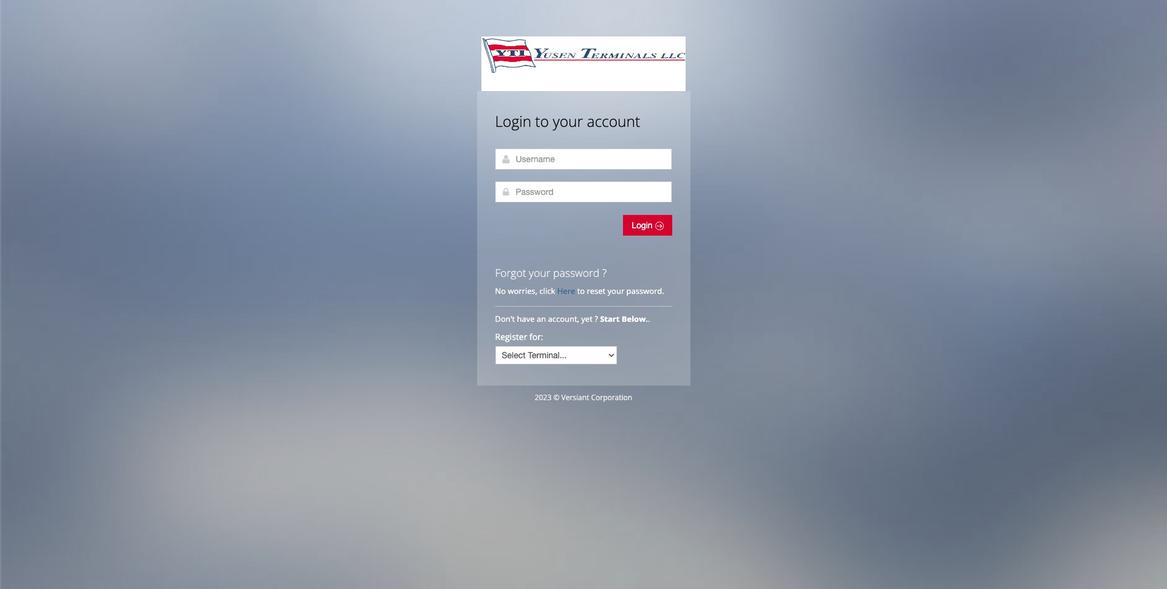 Task type: describe. For each thing, give the bounding box(es) containing it.
login for login
[[632, 221, 655, 230]]

login button
[[623, 215, 672, 236]]

swapright image
[[655, 222, 664, 230]]

? inside forgot your password ? no worries, click here to reset your password.
[[602, 266, 607, 280]]

reset
[[587, 286, 606, 297]]

yet
[[581, 314, 593, 325]]

0 vertical spatial to
[[535, 111, 549, 131]]

click
[[540, 286, 555, 297]]

password
[[553, 266, 600, 280]]

password.
[[627, 286, 664, 297]]

have
[[517, 314, 535, 325]]

start
[[600, 314, 620, 325]]

don't have an account, yet ? start below. .
[[495, 314, 652, 325]]

Username text field
[[495, 149, 671, 170]]

account
[[587, 111, 640, 131]]

no
[[495, 286, 506, 297]]

to inside forgot your password ? no worries, click here to reset your password.
[[577, 286, 585, 297]]

an
[[537, 314, 546, 325]]

Password password field
[[495, 182, 671, 202]]

here link
[[557, 286, 575, 297]]

1 vertical spatial ?
[[595, 314, 598, 325]]

2023 © versiant corporation
[[535, 393, 632, 403]]

versiant
[[561, 393, 589, 403]]

0 vertical spatial your
[[553, 111, 583, 131]]

corporation
[[591, 393, 632, 403]]

for:
[[530, 331, 543, 343]]



Task type: vqa. For each thing, say whether or not it's contained in the screenshot.
click
yes



Task type: locate. For each thing, give the bounding box(es) containing it.
your up username text field
[[553, 111, 583, 131]]

account,
[[548, 314, 579, 325]]

0 vertical spatial ?
[[602, 266, 607, 280]]

user image
[[501, 154, 511, 164]]

your up click
[[529, 266, 551, 280]]

register
[[495, 331, 527, 343]]

below.
[[622, 314, 648, 325]]

your
[[553, 111, 583, 131], [529, 266, 551, 280], [608, 286, 624, 297]]

login for login to your account
[[495, 111, 531, 131]]

login inside 'button'
[[632, 221, 655, 230]]

0 horizontal spatial to
[[535, 111, 549, 131]]

lock image
[[501, 187, 511, 197]]

0 horizontal spatial login
[[495, 111, 531, 131]]

0 vertical spatial login
[[495, 111, 531, 131]]

login
[[495, 111, 531, 131], [632, 221, 655, 230]]

2 vertical spatial your
[[608, 286, 624, 297]]

2023
[[535, 393, 552, 403]]

your right the reset
[[608, 286, 624, 297]]

1 horizontal spatial ?
[[602, 266, 607, 280]]

1 vertical spatial login
[[632, 221, 655, 230]]

1 horizontal spatial your
[[553, 111, 583, 131]]

to up username text field
[[535, 111, 549, 131]]

1 vertical spatial your
[[529, 266, 551, 280]]

to right 'here' 'link'
[[577, 286, 585, 297]]

0 horizontal spatial ?
[[595, 314, 598, 325]]

? right yet at the bottom of the page
[[595, 314, 598, 325]]

forgot your password ? no worries, click here to reset your password.
[[495, 266, 664, 297]]

don't
[[495, 314, 515, 325]]

?
[[602, 266, 607, 280], [595, 314, 598, 325]]

1 vertical spatial to
[[577, 286, 585, 297]]

0 horizontal spatial your
[[529, 266, 551, 280]]

1 horizontal spatial login
[[632, 221, 655, 230]]

here
[[557, 286, 575, 297]]

©
[[553, 393, 560, 403]]

to
[[535, 111, 549, 131], [577, 286, 585, 297]]

worries,
[[508, 286, 538, 297]]

login to your account
[[495, 111, 640, 131]]

forgot
[[495, 266, 526, 280]]

? up the reset
[[602, 266, 607, 280]]

register for:
[[495, 331, 543, 343]]

1 horizontal spatial to
[[577, 286, 585, 297]]

2 horizontal spatial your
[[608, 286, 624, 297]]

.
[[648, 314, 650, 325]]



